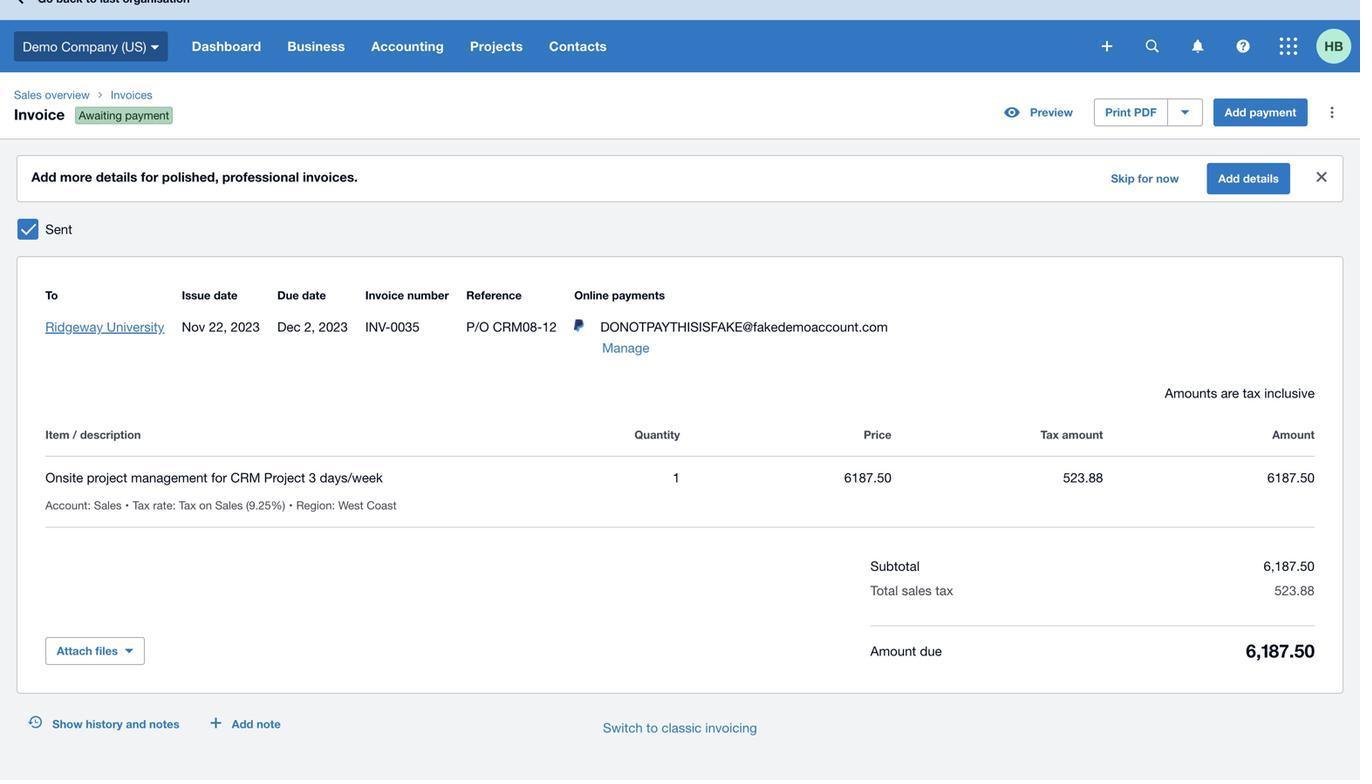 Task type: locate. For each thing, give the bounding box(es) containing it.
6187.50 cell
[[680, 468, 892, 489], [1103, 468, 1315, 489]]

1 horizontal spatial tax
[[1243, 386, 1261, 401]]

preview
[[1030, 106, 1073, 119]]

add for add more details for polished, professional invoices.
[[31, 169, 56, 185]]

1 vertical spatial 523.88
[[1275, 583, 1315, 599]]

svg image
[[1280, 38, 1297, 55], [1146, 40, 1159, 53], [1237, 40, 1250, 53], [151, 45, 159, 50]]

tax left on
[[179, 499, 196, 513]]

1 horizontal spatial svg image
[[1102, 41, 1113, 51]]

donotpaythisisfake@fakedemoaccount.com
[[600, 319, 888, 335]]

0 vertical spatial amount
[[1273, 428, 1315, 442]]

1 horizontal spatial amount
[[1273, 428, 1315, 442]]

1
[[673, 470, 680, 486]]

2023 for dec 2, 2023
[[319, 319, 348, 335]]

row
[[45, 425, 1315, 456], [45, 457, 1315, 528]]

hb button
[[1317, 20, 1360, 72]]

ridgeway university link
[[45, 319, 164, 335]]

dec 2, 2023
[[277, 319, 348, 335]]

0 horizontal spatial invoice
[[14, 106, 65, 123]]

total sales tax
[[871, 583, 953, 599]]

2023
[[231, 319, 260, 335], [319, 319, 348, 335]]

6187.50 cell down 'price' column header
[[680, 468, 892, 489]]

svg image up add payment
[[1237, 40, 1250, 53]]

2 6187.50 from the left
[[1268, 470, 1315, 486]]

issue
[[182, 289, 211, 302]]

0 horizontal spatial 523.88
[[1063, 470, 1103, 486]]

invoice up inv-
[[365, 289, 404, 302]]

tax left rate
[[133, 499, 150, 513]]

amount left the due
[[871, 644, 916, 659]]

0 horizontal spatial date
[[214, 289, 238, 302]]

region : west coast
[[296, 499, 397, 513]]

: left west
[[332, 499, 335, 513]]

cell down onsite project management for crm project 3 days/week
[[133, 499, 296, 513]]

0 horizontal spatial :
[[88, 499, 91, 513]]

1 horizontal spatial 6187.50 cell
[[1103, 468, 1315, 489]]

add more details for polished, professional invoices. status
[[17, 156, 1343, 202]]

1 horizontal spatial payment
[[1250, 106, 1297, 119]]

amount due
[[871, 644, 942, 659]]

1 date from the left
[[214, 289, 238, 302]]

amount inside column header
[[1273, 428, 1315, 442]]

1 vertical spatial 6,187.50
[[1246, 640, 1315, 662]]

row up 1
[[45, 425, 1315, 456]]

for inside button
[[1138, 172, 1153, 185]]

add more details for polished, professional invoices.
[[31, 169, 358, 185]]

issue date
[[182, 289, 238, 302]]

3 : from the left
[[332, 499, 335, 513]]

accounting
[[371, 38, 444, 54]]

0 horizontal spatial 6187.50 cell
[[680, 468, 892, 489]]

details right more in the top of the page
[[96, 169, 137, 185]]

ridgeway
[[45, 319, 103, 335]]

12
[[542, 319, 557, 335]]

invoice down sales overview link at the left top of page
[[14, 106, 65, 123]]

business
[[287, 38, 345, 54]]

3 cell from the left
[[296, 499, 404, 513]]

tax right sales
[[936, 583, 953, 599]]

payment left more invoice options icon
[[1250, 106, 1297, 119]]

item
[[45, 428, 70, 442]]

2 horizontal spatial tax
[[1041, 428, 1059, 442]]

crm
[[231, 470, 260, 486]]

sales right on
[[215, 499, 243, 513]]

account : sales
[[45, 499, 122, 513]]

amounts are tax inclusive
[[1165, 386, 1315, 401]]

to
[[45, 289, 58, 302]]

1 horizontal spatial :
[[173, 499, 176, 513]]

0 horizontal spatial 6187.50
[[844, 470, 892, 486]]

for for onsite project management for crm project 3 days/week
[[211, 470, 227, 486]]

cell
[[45, 499, 133, 513], [133, 499, 296, 513], [296, 499, 404, 513]]

0 horizontal spatial for
[[141, 169, 158, 185]]

2 cell from the left
[[133, 499, 296, 513]]

0 horizontal spatial sales
[[14, 88, 42, 102]]

cell down days/week
[[296, 499, 404, 513]]

tax amount
[[1041, 428, 1103, 442]]

invoices link
[[104, 86, 187, 104]]

company
[[61, 39, 118, 54]]

skip for now
[[1111, 172, 1179, 185]]

2 horizontal spatial :
[[332, 499, 335, 513]]

invoices.
[[303, 169, 358, 185]]

amount down the "inclusive" at the right of page
[[1273, 428, 1315, 442]]

for left now
[[1138, 172, 1153, 185]]

date right due
[[302, 289, 326, 302]]

details
[[96, 169, 137, 185], [1243, 172, 1279, 185]]

sales left "overview"
[[14, 88, 42, 102]]

svg image up pdf
[[1146, 40, 1159, 53]]

2 6187.50 cell from the left
[[1103, 468, 1315, 489]]

online payments
[[574, 289, 665, 302]]

: down management
[[173, 499, 176, 513]]

tax left amount
[[1041, 428, 1059, 442]]

1 horizontal spatial details
[[1243, 172, 1279, 185]]

add right now
[[1218, 172, 1240, 185]]

0 horizontal spatial tax
[[133, 499, 150, 513]]

print
[[1105, 106, 1131, 119]]

print pdf
[[1105, 106, 1157, 119]]

are
[[1221, 386, 1239, 401]]

6187.50 cell down amount column header
[[1103, 468, 1315, 489]]

row down quantity
[[45, 457, 1315, 528]]

table
[[45, 404, 1315, 528]]

add left more in the top of the page
[[31, 169, 56, 185]]

1 vertical spatial tax
[[936, 583, 953, 599]]

add for add payment
[[1225, 106, 1247, 119]]

invoice number
[[365, 289, 449, 302]]

notes
[[149, 718, 179, 732]]

nov
[[182, 319, 205, 335]]

1 horizontal spatial for
[[211, 470, 227, 486]]

more invoice options image
[[1315, 95, 1350, 130]]

invoices
[[111, 88, 153, 102]]

1 : from the left
[[88, 499, 91, 513]]

payment
[[1250, 106, 1297, 119], [125, 109, 169, 122]]

add up add details
[[1225, 106, 1247, 119]]

2 2023 from the left
[[319, 319, 348, 335]]

1 row from the top
[[45, 425, 1315, 456]]

for left crm
[[211, 470, 227, 486]]

svg image right '(us)'
[[151, 45, 159, 50]]

2 row from the top
[[45, 457, 1315, 528]]

details left close image
[[1243, 172, 1279, 185]]

0 horizontal spatial tax
[[936, 583, 953, 599]]

days/week
[[320, 470, 383, 486]]

business button
[[274, 20, 358, 72]]

6187.50
[[844, 470, 892, 486], [1268, 470, 1315, 486]]

tax inside tax amount column header
[[1041, 428, 1059, 442]]

1 horizontal spatial 6187.50
[[1268, 470, 1315, 486]]

1 horizontal spatial invoice
[[365, 289, 404, 302]]

1 vertical spatial amount
[[871, 644, 916, 659]]

inclusive
[[1265, 386, 1315, 401]]

cell down project
[[45, 499, 133, 513]]

:
[[88, 499, 91, 513], [173, 499, 176, 513], [332, 499, 335, 513]]

6187.50 down price
[[844, 470, 892, 486]]

sales down project
[[94, 499, 122, 513]]

add
[[1225, 106, 1247, 119], [31, 169, 56, 185], [1218, 172, 1240, 185], [232, 718, 253, 732]]

banner
[[0, 0, 1360, 72]]

svg image left hb
[[1280, 38, 1297, 55]]

projects button
[[457, 20, 536, 72]]

svg image
[[17, 0, 29, 4], [1192, 40, 1204, 53], [1102, 41, 1113, 51]]

2 date from the left
[[302, 289, 326, 302]]

dashboard link
[[179, 20, 274, 72]]

for inside 'cell'
[[211, 470, 227, 486]]

tax
[[1243, 386, 1261, 401], [936, 583, 953, 599]]

0 vertical spatial invoice
[[14, 106, 65, 123]]

tax
[[1041, 428, 1059, 442], [133, 499, 150, 513], [179, 499, 196, 513]]

date right issue
[[214, 289, 238, 302]]

tax right "are"
[[1243, 386, 1261, 401]]

for left polished,
[[141, 169, 158, 185]]

: down project
[[88, 499, 91, 513]]

contacts button
[[536, 20, 620, 72]]

add for add note
[[232, 718, 253, 732]]

1 2023 from the left
[[231, 319, 260, 335]]

2023 right 2, on the top
[[319, 319, 348, 335]]

amount for amount
[[1273, 428, 1315, 442]]

6187.50 down the "inclusive" at the right of page
[[1268, 470, 1315, 486]]

2 horizontal spatial for
[[1138, 172, 1153, 185]]

hb
[[1325, 38, 1344, 54]]

0 vertical spatial row
[[45, 425, 1315, 456]]

0 vertical spatial 523.88
[[1063, 470, 1103, 486]]

date
[[214, 289, 238, 302], [302, 289, 326, 302]]

add left note
[[232, 718, 253, 732]]

2,
[[304, 319, 315, 335]]

0 vertical spatial tax
[[1243, 386, 1261, 401]]

p/o
[[466, 319, 489, 335]]

0 horizontal spatial payment
[[125, 109, 169, 122]]

0 horizontal spatial amount
[[871, 644, 916, 659]]

add note
[[232, 718, 281, 732]]

payment inside button
[[1250, 106, 1297, 119]]

1 horizontal spatial 2023
[[319, 319, 348, 335]]

6,187.50
[[1264, 559, 1315, 574], [1246, 640, 1315, 662]]

1 horizontal spatial date
[[302, 289, 326, 302]]

cell containing region
[[296, 499, 404, 513]]

2023 right 22,
[[231, 319, 260, 335]]

online
[[574, 289, 609, 302]]

1 vertical spatial row
[[45, 457, 1315, 528]]

on
[[199, 499, 212, 513]]

manage
[[602, 340, 650, 356]]

region
[[296, 499, 332, 513]]

due
[[920, 644, 942, 659]]

switch to classic invoicing
[[603, 721, 757, 736]]

1 vertical spatial invoice
[[365, 289, 404, 302]]

inv-0035
[[365, 319, 420, 335]]

payment for add payment
[[1250, 106, 1297, 119]]

1 cell from the left
[[45, 499, 133, 513]]

tax for sales
[[936, 583, 953, 599]]

payment down invoices link at top left
[[125, 109, 169, 122]]

1 horizontal spatial sales
[[94, 499, 122, 513]]

22,
[[209, 319, 227, 335]]

2 horizontal spatial sales
[[215, 499, 243, 513]]

number
[[407, 289, 449, 302]]

tax for tax amount
[[1041, 428, 1059, 442]]

to
[[646, 721, 658, 736]]

0 horizontal spatial 2023
[[231, 319, 260, 335]]

attach files button
[[45, 638, 145, 666]]

payments
[[612, 289, 665, 302]]



Task type: describe. For each thing, give the bounding box(es) containing it.
due
[[277, 289, 299, 302]]

1 horizontal spatial 523.88
[[1275, 583, 1315, 599]]

0 horizontal spatial svg image
[[17, 0, 29, 4]]

0 vertical spatial 6,187.50
[[1264, 559, 1315, 574]]

add details
[[1218, 172, 1279, 185]]

ridgeway university
[[45, 319, 164, 335]]

tax amount column header
[[892, 425, 1103, 446]]

onsite project management for crm project 3 days/week
[[45, 470, 383, 486]]

onsite project management for crm project 3 days/week cell
[[45, 468, 469, 489]]

tax rate : tax on sales (9.25%)
[[133, 499, 285, 513]]

show
[[52, 718, 83, 732]]

more
[[60, 169, 92, 185]]

invoicing
[[705, 721, 757, 736]]

overview
[[45, 88, 90, 102]]

subtotal
[[871, 559, 920, 574]]

row containing onsite project management for crm project 3 days/week
[[45, 457, 1315, 528]]

date for 22,
[[214, 289, 238, 302]]

: for region
[[332, 499, 335, 513]]

row containing item / description
[[45, 425, 1315, 456]]

tax for tax rate : tax on sales (9.25%)
[[133, 499, 150, 513]]

1 6187.50 from the left
[[844, 470, 892, 486]]

polished,
[[162, 169, 219, 185]]

2 : from the left
[[173, 499, 176, 513]]

note
[[257, 718, 281, 732]]

banner containing dashboard
[[0, 0, 1360, 72]]

switch to classic invoicing button
[[589, 711, 771, 746]]

523.88 cell
[[892, 468, 1103, 489]]

sales overview
[[14, 88, 90, 102]]

date for 2,
[[302, 289, 326, 302]]

0 horizontal spatial details
[[96, 169, 137, 185]]

and
[[126, 718, 146, 732]]

invoice for invoice number
[[365, 289, 404, 302]]

onsite
[[45, 470, 83, 486]]

project
[[264, 470, 305, 486]]

(9.25%)
[[246, 499, 285, 513]]

details inside add details button
[[1243, 172, 1279, 185]]

price
[[864, 428, 892, 442]]

add payment button
[[1214, 99, 1308, 127]]

sales overview link
[[7, 86, 97, 104]]

1 6187.50 cell from the left
[[680, 468, 892, 489]]

add payment
[[1225, 106, 1297, 119]]

skip
[[1111, 172, 1135, 185]]

3
[[309, 470, 316, 486]]

add note button
[[200, 711, 291, 739]]

now
[[1156, 172, 1179, 185]]

2 horizontal spatial svg image
[[1192, 40, 1204, 53]]

contacts
[[549, 38, 607, 54]]

amount column header
[[1103, 425, 1315, 446]]

demo
[[23, 39, 58, 54]]

accounting button
[[358, 20, 457, 72]]

item / description column header
[[45, 425, 469, 446]]

0035
[[391, 319, 420, 335]]

amount for amount due
[[871, 644, 916, 659]]

classic
[[662, 721, 702, 736]]

rate
[[153, 499, 173, 513]]

cell containing tax rate
[[133, 499, 296, 513]]

total
[[871, 583, 898, 599]]

price column header
[[680, 425, 892, 446]]

1 cell
[[469, 468, 680, 489]]

awaiting
[[79, 109, 122, 122]]

crm08-
[[493, 319, 542, 335]]

sales
[[902, 583, 932, 599]]

quantity column header
[[469, 425, 680, 446]]

files
[[95, 645, 118, 658]]

quantity
[[635, 428, 680, 442]]

amounts
[[1165, 386, 1217, 401]]

due date
[[277, 289, 326, 302]]

account
[[45, 499, 88, 513]]

preview button
[[994, 99, 1084, 127]]

for for add more details for polished, professional invoices.
[[141, 169, 158, 185]]

/
[[73, 428, 77, 442]]

sent
[[45, 222, 72, 237]]

reference
[[466, 289, 522, 302]]

cell containing account
[[45, 499, 133, 513]]

attach
[[57, 645, 92, 658]]

manage link
[[574, 338, 888, 359]]

close image
[[1304, 160, 1339, 195]]

table containing onsite project management for crm project 3 days/week
[[45, 404, 1315, 528]]

p/o crm08-12
[[466, 319, 557, 335]]

show history and notes
[[52, 718, 179, 732]]

dashboard
[[192, 38, 261, 54]]

: for account
[[88, 499, 91, 513]]

invoice for invoice
[[14, 106, 65, 123]]

item / description
[[45, 428, 141, 442]]

pdf
[[1134, 106, 1157, 119]]

523.88 inside cell
[[1063, 470, 1103, 486]]

history
[[86, 718, 123, 732]]

switch
[[603, 721, 643, 736]]

demo company (us) button
[[0, 20, 179, 72]]

west
[[338, 499, 364, 513]]

skip for now button
[[1101, 165, 1190, 193]]

2023 for nov 22, 2023
[[231, 319, 260, 335]]

dec
[[277, 319, 301, 335]]

print pdf button
[[1094, 99, 1168, 127]]

add for add details
[[1218, 172, 1240, 185]]

payment for awaiting payment
[[125, 109, 169, 122]]

1 horizontal spatial tax
[[179, 499, 196, 513]]

svg image inside 'demo company (us)' popup button
[[151, 45, 159, 50]]

nov 22, 2023
[[182, 319, 260, 335]]

description
[[80, 428, 141, 442]]

attach files
[[57, 645, 118, 658]]

awaiting payment
[[79, 109, 169, 122]]

tax for are
[[1243, 386, 1261, 401]]



Task type: vqa. For each thing, say whether or not it's contained in the screenshot.


